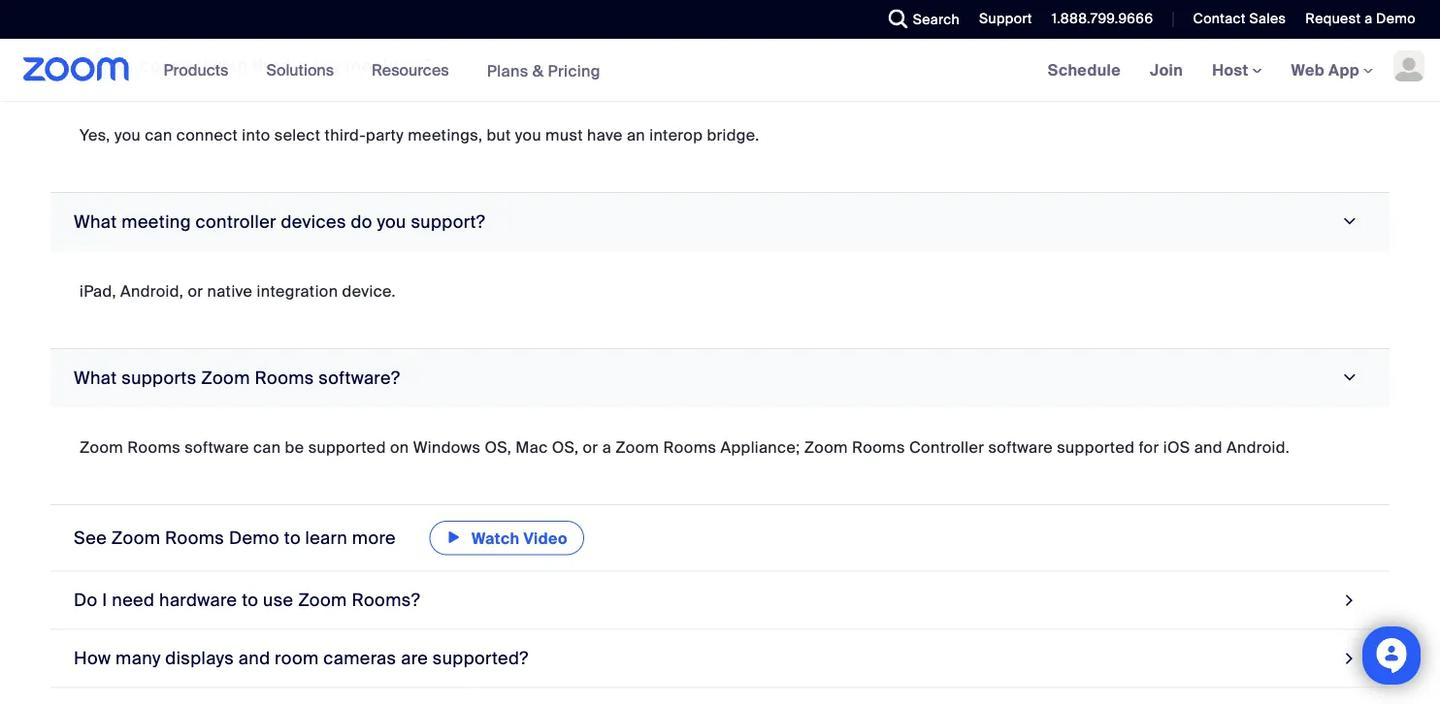 Task type: vqa. For each thing, say whether or not it's contained in the screenshot.
into
yes



Task type: locate. For each thing, give the bounding box(es) containing it.
right image inside what supports zoom rooms software? 'dropdown button'
[[1337, 369, 1363, 387]]

2 supported from the left
[[1057, 438, 1135, 458]]

0 horizontal spatial a
[[602, 438, 611, 458]]

device.
[[342, 281, 396, 302]]

right image inside 'do i need hardware to use zoom rooms?' dropdown button
[[1341, 588, 1359, 614]]

web app
[[1291, 60, 1360, 80]]

1 vertical spatial party
[[366, 125, 404, 146]]

what left meeting
[[74, 211, 117, 233]]

or left native
[[188, 281, 203, 302]]

controller
[[196, 211, 276, 233]]

support link
[[965, 0, 1037, 39], [979, 10, 1032, 28]]

software down the what supports zoom rooms software? in the left of the page
[[185, 438, 249, 458]]

products
[[164, 60, 228, 80]]

on
[[390, 438, 409, 458]]

connect inside can we connect with third-party meetings? dropdown button
[[140, 54, 209, 77]]

or right mac
[[583, 438, 598, 458]]

1.888.799.9666
[[1052, 10, 1153, 28]]

ios
[[1163, 438, 1190, 458]]

connect left into
[[176, 125, 238, 146]]

1 horizontal spatial you
[[377, 211, 406, 233]]

what inside 'dropdown button'
[[74, 367, 117, 389]]

to for hardware
[[242, 590, 259, 612]]

a
[[1365, 10, 1373, 28], [602, 438, 611, 458]]

a right mac
[[602, 438, 611, 458]]

to inside dropdown button
[[242, 590, 259, 612]]

third- right with
[[252, 54, 298, 77]]

2 software from the left
[[988, 438, 1053, 458]]

rooms up "be"
[[255, 367, 314, 389]]

hardware
[[159, 590, 237, 612]]

1 horizontal spatial supported
[[1057, 438, 1135, 458]]

1 what from the top
[[74, 211, 117, 233]]

1 vertical spatial can
[[253, 438, 281, 458]]

0 vertical spatial right image
[[1341, 588, 1359, 614]]

2 horizontal spatial you
[[515, 125, 541, 146]]

right image
[[1337, 213, 1363, 231], [1337, 369, 1363, 387]]

we
[[112, 54, 136, 77]]

have
[[587, 125, 623, 146]]

1 horizontal spatial or
[[583, 438, 598, 458]]

0 horizontal spatial demo
[[229, 527, 280, 550]]

room
[[275, 648, 319, 670]]

you inside the what meeting controller devices do you support? dropdown button
[[377, 211, 406, 233]]

supported
[[308, 438, 386, 458], [1057, 438, 1135, 458]]

third- right select
[[325, 125, 366, 146]]

what left supports
[[74, 367, 117, 389]]

but
[[487, 125, 511, 146]]

0 horizontal spatial or
[[188, 281, 203, 302]]

what for what supports zoom rooms software?
[[74, 367, 117, 389]]

meetings navigation
[[1033, 39, 1440, 102]]

1 os, from the left
[[485, 438, 511, 458]]

or
[[188, 281, 203, 302], [583, 438, 598, 458]]

product information navigation
[[149, 39, 615, 102]]

1 vertical spatial third-
[[325, 125, 366, 146]]

what supports zoom rooms software? button
[[50, 349, 1390, 408]]

right image inside the what meeting controller devices do you support? dropdown button
[[1337, 213, 1363, 231]]

1 vertical spatial right image
[[1341, 646, 1359, 672]]

1 horizontal spatial to
[[284, 527, 301, 550]]

2 right image from the top
[[1337, 369, 1363, 387]]

learn
[[305, 527, 348, 550]]

1 vertical spatial right image
[[1337, 369, 1363, 387]]

join
[[1150, 60, 1183, 80]]

plans & pricing
[[487, 60, 601, 81]]

1 horizontal spatial os,
[[552, 438, 579, 458]]

0 vertical spatial party
[[298, 54, 341, 77]]

party left meetings,
[[366, 125, 404, 146]]

0 horizontal spatial and
[[239, 648, 270, 670]]

products button
[[164, 39, 237, 101]]

zoom inside 'dropdown button'
[[201, 367, 250, 389]]

banner containing products
[[0, 39, 1440, 102]]

1 horizontal spatial a
[[1365, 10, 1373, 28]]

you right the do
[[377, 211, 406, 233]]

third-
[[252, 54, 298, 77], [325, 125, 366, 146]]

plans
[[487, 60, 528, 81]]

0 horizontal spatial software
[[185, 438, 249, 458]]

0 horizontal spatial to
[[242, 590, 259, 612]]

0 vertical spatial to
[[284, 527, 301, 550]]

0 horizontal spatial os,
[[485, 438, 511, 458]]

software
[[185, 438, 249, 458], [988, 438, 1053, 458]]

right image for do i need hardware to use zoom rooms?
[[1341, 588, 1359, 614]]

and left room
[[239, 648, 270, 670]]

you right but
[[515, 125, 541, 146]]

windows
[[413, 438, 481, 458]]

1 vertical spatial what
[[74, 367, 117, 389]]

0 vertical spatial demo
[[1376, 10, 1416, 28]]

resources
[[372, 60, 449, 80]]

1 supported from the left
[[308, 438, 386, 458]]

supported left "for"
[[1057, 438, 1135, 458]]

zoom logo image
[[23, 57, 130, 82]]

os,
[[485, 438, 511, 458], [552, 438, 579, 458]]

you
[[114, 125, 141, 146], [515, 125, 541, 146], [377, 211, 406, 233]]

and
[[1194, 438, 1223, 458], [239, 648, 270, 670]]

can left "be"
[[253, 438, 281, 458]]

cameras
[[323, 648, 396, 670]]

1 vertical spatial or
[[583, 438, 598, 458]]

to left use
[[242, 590, 259, 612]]

solutions
[[266, 60, 334, 80]]

2 right image from the top
[[1341, 646, 1359, 672]]

0 horizontal spatial you
[[114, 125, 141, 146]]

to for demo
[[284, 527, 301, 550]]

right image
[[1341, 588, 1359, 614], [1341, 646, 1359, 672]]

0 vertical spatial what
[[74, 211, 117, 233]]

you right yes,
[[114, 125, 141, 146]]

can
[[145, 125, 172, 146], [253, 438, 281, 458]]

1 vertical spatial to
[[242, 590, 259, 612]]

connect
[[140, 54, 209, 77], [176, 125, 238, 146]]

rooms inside 'dropdown button'
[[255, 367, 314, 389]]

what meeting controller devices do you support?
[[74, 211, 485, 233]]

can right yes,
[[145, 125, 172, 146]]

right image for what meeting controller devices do you support?
[[1337, 213, 1363, 231]]

and right ios
[[1194, 438, 1223, 458]]

rooms down supports
[[127, 438, 181, 458]]

plans & pricing link
[[487, 60, 601, 81], [487, 60, 601, 81]]

1 horizontal spatial party
[[366, 125, 404, 146]]

demo up profile picture
[[1376, 10, 1416, 28]]

1 vertical spatial a
[[602, 438, 611, 458]]

select
[[274, 125, 321, 146]]

banner
[[0, 39, 1440, 102]]

connect right we
[[140, 54, 209, 77]]

support
[[979, 10, 1032, 28]]

0 vertical spatial third-
[[252, 54, 298, 77]]

rooms
[[255, 367, 314, 389], [127, 438, 181, 458], [663, 438, 716, 458], [852, 438, 905, 458], [165, 527, 224, 550]]

demo up do i need hardware to use zoom rooms?
[[229, 527, 280, 550]]

right image inside how many displays and room cameras are supported? dropdown button
[[1341, 646, 1359, 672]]

meeting
[[122, 211, 191, 233]]

see
[[74, 527, 107, 550]]

software?
[[319, 367, 400, 389]]

what inside dropdown button
[[74, 211, 117, 233]]

sales
[[1249, 10, 1286, 28]]

controller
[[909, 438, 984, 458]]

os, right mac
[[552, 438, 579, 458]]

0 horizontal spatial can
[[145, 125, 172, 146]]

1 right image from the top
[[1337, 213, 1363, 231]]

supported?
[[433, 648, 529, 670]]

0 vertical spatial and
[[1194, 438, 1223, 458]]

1.888.799.9666 button up schedule
[[1037, 0, 1158, 39]]

0 vertical spatial right image
[[1337, 213, 1363, 231]]

0 horizontal spatial supported
[[308, 438, 386, 458]]

to
[[284, 527, 301, 550], [242, 590, 259, 612]]

video
[[524, 529, 568, 549]]

supports
[[122, 367, 197, 389]]

rooms left controller
[[852, 438, 905, 458]]

party left meetings?
[[298, 54, 341, 77]]

os, left mac
[[485, 438, 511, 458]]

rooms left appliance;
[[663, 438, 716, 458]]

supported left on
[[308, 438, 386, 458]]

do i need hardware to use zoom rooms?
[[74, 590, 420, 612]]

right image for how many displays and room cameras are supported?
[[1341, 646, 1359, 672]]

0 horizontal spatial third-
[[252, 54, 298, 77]]

can
[[74, 54, 108, 77]]

a right request
[[1365, 10, 1373, 28]]

1 right image from the top
[[1341, 588, 1359, 614]]

1 horizontal spatial software
[[988, 438, 1053, 458]]

1.888.799.9666 button
[[1037, 0, 1158, 39], [1052, 10, 1153, 28]]

an
[[627, 125, 645, 146]]

1.888.799.9666 button up schedule 'link'
[[1052, 10, 1153, 28]]

software right controller
[[988, 438, 1053, 458]]

1 horizontal spatial demo
[[1376, 10, 1416, 28]]

zoom rooms software can be supported on windows os, mac os, or a zoom rooms appliance; zoom rooms controller software supported for ios and android.
[[80, 438, 1290, 458]]

2 what from the top
[[74, 367, 117, 389]]

app
[[1329, 60, 1360, 80]]

1 vertical spatial and
[[239, 648, 270, 670]]

0 vertical spatial connect
[[140, 54, 209, 77]]

schedule
[[1048, 60, 1121, 80]]

party
[[298, 54, 341, 77], [366, 125, 404, 146]]

0 horizontal spatial party
[[298, 54, 341, 77]]

to left the learn
[[284, 527, 301, 550]]



Task type: describe. For each thing, give the bounding box(es) containing it.
can we connect with third-party meetings? button
[[50, 37, 1390, 95]]

host button
[[1212, 60, 1262, 80]]

see zoom rooms demo to learn more
[[74, 527, 400, 550]]

1 horizontal spatial can
[[253, 438, 281, 458]]

schedule link
[[1033, 39, 1135, 101]]

meetings?
[[345, 54, 433, 77]]

android.
[[1227, 438, 1290, 458]]

0 vertical spatial a
[[1365, 10, 1373, 28]]

rooms up hardware
[[165, 527, 224, 550]]

request a demo
[[1306, 10, 1416, 28]]

watch
[[472, 529, 520, 549]]

must
[[545, 125, 583, 146]]

native
[[207, 281, 253, 302]]

integration
[[257, 281, 338, 302]]

contact
[[1193, 10, 1246, 28]]

0 vertical spatial or
[[188, 281, 203, 302]]

0 vertical spatial can
[[145, 125, 172, 146]]

1 horizontal spatial and
[[1194, 438, 1223, 458]]

join link
[[1135, 39, 1198, 101]]

mac
[[516, 438, 548, 458]]

support?
[[411, 211, 485, 233]]

1 vertical spatial connect
[[176, 125, 238, 146]]

how many displays and room cameras are supported? button
[[50, 630, 1390, 689]]

interop
[[649, 125, 703, 146]]

yes, you can connect into select third-party meetings, but you must have an interop bridge.
[[80, 125, 760, 146]]

resources button
[[372, 39, 458, 101]]

do
[[351, 211, 372, 233]]

solutions button
[[266, 39, 343, 101]]

ipad, android, or native integration device.
[[80, 281, 396, 302]]

web app button
[[1291, 60, 1373, 80]]

what for what meeting controller devices do you support?
[[74, 211, 117, 233]]

right image for what supports zoom rooms software?
[[1337, 369, 1363, 387]]

host
[[1212, 60, 1252, 80]]

need
[[112, 590, 155, 612]]

search button
[[874, 0, 965, 39]]

use
[[263, 590, 294, 612]]

pricing
[[548, 60, 601, 81]]

1 vertical spatial demo
[[229, 527, 280, 550]]

bridge.
[[707, 125, 760, 146]]

third- inside dropdown button
[[252, 54, 298, 77]]

rooms?
[[352, 590, 420, 612]]

1 software from the left
[[185, 438, 249, 458]]

do
[[74, 590, 98, 612]]

watch video link
[[430, 521, 584, 556]]

zoom inside dropdown button
[[298, 590, 347, 612]]

yes,
[[80, 125, 110, 146]]

for
[[1139, 438, 1159, 458]]

many
[[116, 648, 161, 670]]

be
[[285, 438, 304, 458]]

profile picture image
[[1394, 50, 1425, 82]]

can we connect with third-party meetings?
[[74, 54, 433, 77]]

how
[[74, 648, 111, 670]]

more
[[352, 527, 396, 550]]

how many displays and room cameras are supported?
[[74, 648, 529, 670]]

contact sales
[[1193, 10, 1286, 28]]

and inside dropdown button
[[239, 648, 270, 670]]

&
[[532, 60, 544, 81]]

2 os, from the left
[[552, 438, 579, 458]]

play image
[[446, 526, 462, 549]]

ipad,
[[80, 281, 116, 302]]

party inside can we connect with third-party meetings? dropdown button
[[298, 54, 341, 77]]

web
[[1291, 60, 1325, 80]]

appliance;
[[721, 438, 800, 458]]

do i need hardware to use zoom rooms? button
[[50, 572, 1390, 630]]

meetings,
[[408, 125, 483, 146]]

into
[[242, 125, 270, 146]]

android,
[[120, 281, 184, 302]]

1 horizontal spatial third-
[[325, 125, 366, 146]]

displays
[[165, 648, 234, 670]]

what meeting controller devices do you support? button
[[50, 193, 1390, 251]]

watch video
[[472, 529, 568, 549]]

devices
[[281, 211, 346, 233]]

search
[[913, 10, 960, 28]]

what supports zoom rooms software?
[[74, 367, 400, 389]]

request
[[1306, 10, 1361, 28]]

with
[[213, 54, 248, 77]]

i
[[102, 590, 107, 612]]

are
[[401, 648, 428, 670]]



